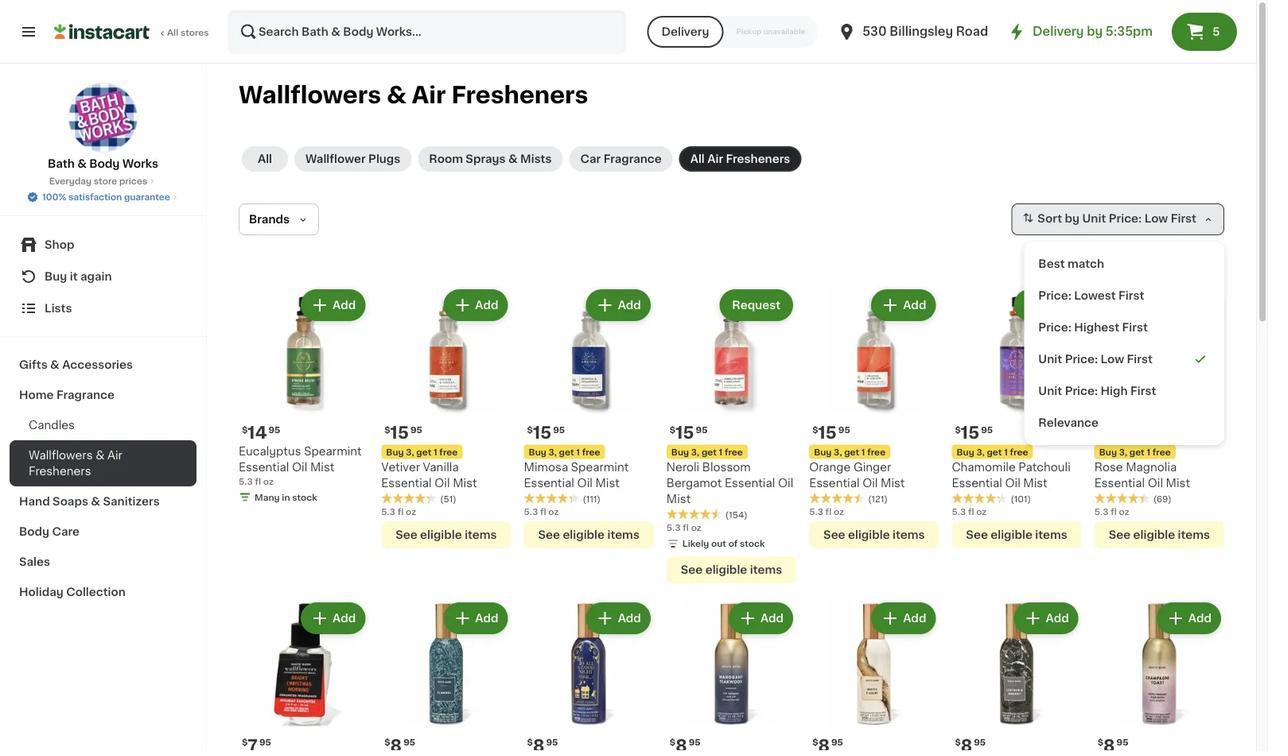Task type: locate. For each thing, give the bounding box(es) containing it.
3 1 from the left
[[434, 448, 437, 456]]

wallflowers
[[239, 84, 381, 107], [29, 450, 93, 461]]

essential down vetiver
[[381, 478, 432, 489]]

oil inside orange ginger essential oil mist
[[862, 478, 878, 489]]

fl down vetiver
[[398, 508, 404, 517]]

15 up neroli
[[676, 425, 694, 441]]

1 vertical spatial wallflowers
[[29, 450, 93, 461]]

0 vertical spatial unit price: low first
[[1082, 213, 1196, 224]]

2 1 from the left
[[861, 448, 865, 456]]

3 3, from the left
[[406, 448, 414, 456]]

0 horizontal spatial spearmint
[[304, 446, 362, 457]]

room sprays & mists link
[[418, 146, 563, 172]]

1 horizontal spatial all
[[258, 154, 272, 165]]

first down price: highest first option
[[1127, 354, 1153, 365]]

essential down orange on the bottom right of the page
[[809, 478, 860, 489]]

price: inside option
[[1065, 386, 1098, 397]]

buy 3, get 1 free up vetiver vanilla essential oil mist
[[386, 448, 458, 456]]

3, for neroli
[[691, 448, 699, 456]]

all right car fragrance link
[[690, 154, 705, 165]]

price: highest first
[[1038, 322, 1148, 333]]

1 horizontal spatial spearmint
[[571, 462, 629, 473]]

2 buy 3, get 1 free from the left
[[814, 448, 886, 456]]

3 15 from the left
[[390, 425, 409, 441]]

essential inside vetiver vanilla essential oil mist
[[381, 478, 432, 489]]

eligible down (101)
[[991, 530, 1032, 541]]

6 free from the left
[[1153, 448, 1171, 456]]

$ 14 95
[[242, 425, 280, 441]]

buy
[[45, 271, 67, 282], [529, 448, 546, 456], [814, 448, 832, 456], [386, 448, 404, 456], [671, 448, 689, 456], [957, 448, 974, 456], [1099, 448, 1117, 456]]

bath & body works
[[48, 158, 158, 169]]

1 horizontal spatial delivery
[[1033, 26, 1084, 37]]

buy up neroli
[[671, 448, 689, 456]]

2 vertical spatial fresheners
[[29, 466, 91, 477]]

$ 15 95 up vetiver
[[384, 425, 422, 441]]

1 1 from the left
[[576, 448, 580, 456]]

5.3 fl oz up the likely
[[667, 524, 701, 532]]

1 vertical spatial wallflowers & air fresheners
[[29, 450, 122, 477]]

3 free from the left
[[439, 448, 458, 456]]

see down vetiver vanilla essential oil mist
[[396, 530, 417, 541]]

1 inside $ buy 3, get 1 free rose magnolia essential oil mist
[[1147, 448, 1150, 456]]

gifts
[[19, 360, 47, 371]]

oil for chamomile
[[1005, 478, 1020, 489]]

relevance option
[[1030, 407, 1218, 439]]

4 3, from the left
[[691, 448, 699, 456]]

see for neroli blossom bergamot essential oil mist
[[681, 565, 703, 576]]

0 horizontal spatial body
[[19, 527, 49, 538]]

1 vertical spatial body
[[19, 527, 49, 538]]

5.3 for mimosa spearmint essential oil mist
[[524, 508, 538, 517]]

3, for chamomile
[[976, 448, 985, 456]]

4 buy 3, get 1 free from the left
[[671, 448, 743, 456]]

3, up the rose
[[1119, 448, 1127, 456]]

1 $ 15 95 from the left
[[527, 425, 565, 441]]

0 horizontal spatial wallflowers
[[29, 450, 93, 461]]

fresheners inside all air fresheners link
[[726, 154, 790, 165]]

0 vertical spatial by
[[1087, 26, 1103, 37]]

wallflowers down "candles"
[[29, 450, 93, 461]]

add
[[333, 300, 356, 311], [475, 300, 498, 311], [618, 300, 641, 311], [903, 300, 926, 311], [1046, 300, 1069, 311], [333, 613, 356, 624], [475, 613, 498, 624], [618, 613, 641, 624], [760, 613, 784, 624], [903, 613, 926, 624], [1046, 613, 1069, 624], [1188, 613, 1212, 624]]

oz down chamomile
[[976, 508, 987, 517]]

collection
[[66, 587, 126, 598]]

all air fresheners
[[690, 154, 790, 165]]

get up chamomile
[[987, 448, 1002, 456]]

wallflowers up wallflower on the left top
[[239, 84, 381, 107]]

5.3 fl oz
[[524, 508, 559, 517], [809, 508, 844, 517], [381, 508, 416, 517], [952, 508, 987, 517], [1094, 508, 1129, 517], [667, 524, 701, 532]]

free inside $ buy 3, get 1 free rose magnolia essential oil mist
[[1153, 448, 1171, 456]]

buy 3, get 1 free up blossom
[[671, 448, 743, 456]]

oz for orange ginger essential oil mist
[[834, 508, 844, 517]]

buy 3, get 1 free for mimosa
[[529, 448, 600, 456]]

3, for orange
[[834, 448, 842, 456]]

sprays
[[466, 154, 506, 165]]

see down the rose
[[1109, 530, 1131, 541]]

eligible down (69)
[[1133, 530, 1175, 541]]

4 15 from the left
[[676, 425, 694, 441]]

room sprays & mists
[[429, 154, 552, 165]]

mist inside the eucalyptus spearmint essential oil mist 5.3 fl oz
[[310, 462, 334, 473]]

by for sort
[[1065, 213, 1080, 224]]

fl down orange on the bottom right of the page
[[825, 508, 832, 517]]

1 for patchouli
[[1004, 448, 1008, 456]]

2 3, from the left
[[834, 448, 842, 456]]

5 $ 15 95 from the left
[[955, 425, 993, 441]]

everyday store prices
[[49, 177, 147, 186]]

mist down bergamot on the right of page
[[667, 493, 691, 505]]

$ buy 3, get 1 free rose magnolia essential oil mist
[[1094, 425, 1190, 489]]

0 vertical spatial stock
[[292, 493, 317, 502]]

fl for vetiver vanilla essential oil mist
[[398, 508, 404, 517]]

essential inside neroli blossom bergamot essential oil mist
[[725, 478, 775, 489]]

get inside $ buy 3, get 1 free rose magnolia essential oil mist
[[1129, 448, 1145, 456]]

free for ginger
[[867, 448, 886, 456]]

get for neroli
[[702, 448, 717, 456]]

1 horizontal spatial wallflowers
[[239, 84, 381, 107]]

holiday collection link
[[10, 578, 196, 608]]

1 15 from the left
[[533, 425, 551, 441]]

oz down vetiver vanilla essential oil mist
[[406, 508, 416, 517]]

1 vertical spatial unit
[[1038, 354, 1062, 365]]

oil inside chamomile patchouli essential oil mist
[[1005, 478, 1020, 489]]

eligible down (121) at the bottom right
[[848, 530, 890, 541]]

buy up 'mimosa'
[[529, 448, 546, 456]]

body down hand
[[19, 527, 49, 538]]

$ inside $ 14 95
[[242, 425, 248, 434]]

3 buy 3, get 1 free from the left
[[386, 448, 458, 456]]

15 up chamomile
[[961, 425, 979, 441]]

mist down patchouli
[[1023, 478, 1047, 489]]

get up 'vanilla'
[[416, 448, 431, 456]]

0 vertical spatial unit
[[1082, 213, 1106, 224]]

5 15 from the left
[[961, 425, 979, 441]]

see eligible items button for neroli blossom bergamot essential oil mist
[[667, 557, 796, 584]]

unit price: low first up best match option
[[1082, 213, 1196, 224]]

buy 3, get 1 free for chamomile
[[957, 448, 1028, 456]]

first up price: highest first option
[[1118, 290, 1144, 301]]

see eligible items
[[538, 530, 640, 541], [823, 530, 925, 541], [396, 530, 497, 541], [966, 530, 1067, 541], [1109, 530, 1210, 541], [681, 565, 782, 576]]

oil inside vetiver vanilla essential oil mist
[[435, 478, 450, 489]]

best
[[1038, 259, 1065, 270]]

3, up 'mimosa'
[[549, 448, 557, 456]]

it
[[70, 271, 78, 282]]

1 vertical spatial fresheners
[[726, 154, 790, 165]]

oil inside mimosa spearmint essential oil mist
[[577, 478, 593, 489]]

see eligible items down (69)
[[1109, 530, 1210, 541]]

1 up chamomile patchouli essential oil mist
[[1004, 448, 1008, 456]]

&
[[387, 84, 406, 107], [508, 154, 518, 165], [77, 158, 87, 169], [50, 360, 59, 371], [96, 450, 105, 461], [91, 496, 100, 508]]

brands
[[249, 214, 290, 225]]

spearmint for mimosa spearmint essential oil mist
[[571, 462, 629, 473]]

5.3 down bergamot on the right of page
[[667, 524, 681, 532]]

1 horizontal spatial low
[[1144, 213, 1168, 224]]

see for chamomile patchouli essential oil mist
[[966, 530, 988, 541]]

everyday
[[49, 177, 92, 186]]

oil inside the eucalyptus spearmint essential oil mist 5.3 fl oz
[[292, 462, 307, 473]]

oil
[[292, 462, 307, 473], [577, 478, 593, 489], [862, 478, 878, 489], [435, 478, 450, 489], [778, 478, 793, 489], [1005, 478, 1020, 489], [1148, 478, 1163, 489]]

spearmint right eucalyptus
[[304, 446, 362, 457]]

wallflowers & air fresheners
[[239, 84, 588, 107], [29, 450, 122, 477]]

oz for chamomile patchouli essential oil mist
[[976, 508, 987, 517]]

wallflowers & air fresheners up the soaps at the left bottom
[[29, 450, 122, 477]]

buy for vetiver vanilla essential oil mist
[[386, 448, 404, 456]]

items for orange ginger essential oil mist
[[893, 530, 925, 541]]

see eligible items button down (51)
[[381, 522, 511, 549]]

2 get from the left
[[844, 448, 859, 456]]

5.3 down the rose
[[1094, 508, 1109, 517]]

essential down the rose
[[1094, 478, 1145, 489]]

3, for vetiver
[[406, 448, 414, 456]]

all up the brands
[[258, 154, 272, 165]]

items for mimosa spearmint essential oil mist
[[607, 530, 640, 541]]

0 horizontal spatial delivery
[[661, 26, 709, 37]]

hand soaps & sanitizers
[[19, 496, 160, 508]]

unit price: low first inside field
[[1082, 213, 1196, 224]]

mist inside mimosa spearmint essential oil mist
[[595, 478, 620, 489]]

1 vertical spatial unit price: low first
[[1038, 354, 1153, 365]]

mist up (51)
[[453, 478, 477, 489]]

brands button
[[239, 204, 319, 235]]

fl down 'mimosa'
[[540, 508, 546, 517]]

free
[[582, 448, 600, 456], [867, 448, 886, 456], [439, 448, 458, 456], [725, 448, 743, 456], [1010, 448, 1028, 456], [1153, 448, 1171, 456]]

wallflower plugs link
[[294, 146, 411, 172]]

1 3, from the left
[[549, 448, 557, 456]]

room
[[429, 154, 463, 165]]

fl up many
[[255, 477, 261, 486]]

0 horizontal spatial fragrance
[[56, 390, 115, 401]]

buy 3, get 1 free up 'mimosa'
[[529, 448, 600, 456]]

6 get from the left
[[1129, 448, 1145, 456]]

essential inside mimosa spearmint essential oil mist
[[524, 478, 574, 489]]

0 vertical spatial low
[[1144, 213, 1168, 224]]

unit price: low first inside option
[[1038, 354, 1153, 365]]

get for orange
[[844, 448, 859, 456]]

delivery by 5:35pm
[[1033, 26, 1153, 37]]

product group containing rose magnolia essential oil mist
[[1094, 286, 1224, 549]]

5.3 fl oz for chamomile patchouli essential oil mist
[[952, 508, 987, 517]]

items
[[607, 530, 640, 541], [893, 530, 925, 541], [465, 530, 497, 541], [1035, 530, 1067, 541], [1178, 530, 1210, 541], [750, 565, 782, 576]]

buy for orange ginger essential oil mist
[[814, 448, 832, 456]]

5.3 down vetiver
[[381, 508, 395, 517]]

price:
[[1109, 213, 1142, 224], [1038, 290, 1071, 301], [1038, 322, 1071, 333], [1065, 354, 1098, 365], [1065, 386, 1098, 397]]

fl down the rose
[[1111, 508, 1117, 517]]

4 free from the left
[[725, 448, 743, 456]]

stock right of
[[740, 540, 765, 548]]

eligible for neroli blossom bergamot essential oil mist
[[705, 565, 747, 576]]

by inside field
[[1065, 213, 1080, 224]]

1 horizontal spatial body
[[89, 158, 120, 169]]

low inside field
[[1144, 213, 1168, 224]]

5 3, from the left
[[976, 448, 985, 456]]

& right bath
[[77, 158, 87, 169]]

delivery inside button
[[661, 26, 709, 37]]

5:35pm
[[1105, 26, 1153, 37]]

see eligible items down (111)
[[538, 530, 640, 541]]

bergamot
[[667, 478, 722, 489]]

15 up 'mimosa'
[[533, 425, 551, 441]]

stock right in
[[292, 493, 317, 502]]

0 vertical spatial fragrance
[[603, 154, 662, 165]]

oil for orange
[[862, 478, 878, 489]]

buy 3, get 1 free up orange ginger essential oil mist
[[814, 448, 886, 456]]

essential inside the eucalyptus spearmint essential oil mist 5.3 fl oz
[[239, 462, 289, 473]]

price: lowest first option
[[1030, 280, 1218, 312]]

oil down magnolia
[[1148, 478, 1163, 489]]

buy for mimosa spearmint essential oil mist
[[529, 448, 546, 456]]

see eligible items button down of
[[667, 557, 796, 584]]

items for rose magnolia essential oil mist
[[1178, 530, 1210, 541]]

4 get from the left
[[702, 448, 717, 456]]

1 horizontal spatial fresheners
[[451, 84, 588, 107]]

6 3, from the left
[[1119, 448, 1127, 456]]

see eligible items down of
[[681, 565, 782, 576]]

get for mimosa
[[559, 448, 574, 456]]

$ 15 95 for orange
[[812, 425, 850, 441]]

get up orange ginger essential oil mist
[[844, 448, 859, 456]]

free for vanilla
[[439, 448, 458, 456]]

fragrance down gifts & accessories
[[56, 390, 115, 401]]

1 horizontal spatial wallflowers & air fresheners
[[239, 84, 588, 107]]

candles
[[29, 420, 75, 431]]

5.3 inside the eucalyptus spearmint essential oil mist 5.3 fl oz
[[239, 477, 253, 486]]

2 free from the left
[[867, 448, 886, 456]]

free for blossom
[[725, 448, 743, 456]]

low up high
[[1101, 354, 1124, 365]]

3,
[[549, 448, 557, 456], [834, 448, 842, 456], [406, 448, 414, 456], [691, 448, 699, 456], [976, 448, 985, 456], [1119, 448, 1127, 456]]

1 up blossom
[[719, 448, 723, 456]]

all
[[167, 28, 178, 37], [258, 154, 272, 165], [690, 154, 705, 165]]

2 15 from the left
[[818, 425, 837, 441]]

3, up vetiver
[[406, 448, 414, 456]]

3, up neroli
[[691, 448, 699, 456]]

body care
[[19, 527, 80, 538]]

1 get from the left
[[559, 448, 574, 456]]

see eligible items button down (121) at the bottom right
[[809, 522, 939, 549]]

2 horizontal spatial air
[[707, 154, 723, 165]]

mist
[[310, 462, 334, 473], [595, 478, 620, 489], [881, 478, 905, 489], [453, 478, 477, 489], [1023, 478, 1047, 489], [1166, 478, 1190, 489], [667, 493, 691, 505]]

15 for mimosa
[[533, 425, 551, 441]]

1 vertical spatial stock
[[740, 540, 765, 548]]

5.3 fl oz down orange on the bottom right of the page
[[809, 508, 844, 517]]

stock
[[292, 493, 317, 502], [740, 540, 765, 548]]

0 horizontal spatial air
[[107, 450, 122, 461]]

oz up many
[[263, 477, 274, 486]]

Unit Price: Low First Sort by field
[[1011, 204, 1224, 235]]

None search field
[[228, 10, 626, 54]]

first inside unit price: low first sort by field
[[1171, 213, 1196, 224]]

delivery by 5:35pm link
[[1007, 22, 1153, 41]]

wallflower
[[305, 154, 366, 165]]

free up mimosa spearmint essential oil mist
[[582, 448, 600, 456]]

product group
[[239, 286, 369, 507], [381, 286, 511, 549], [524, 286, 654, 549], [667, 286, 796, 584], [809, 286, 939, 549], [952, 286, 1082, 549], [1094, 286, 1224, 549], [239, 600, 369, 752], [381, 600, 511, 752], [524, 600, 654, 752], [667, 600, 796, 752], [809, 600, 939, 752], [952, 600, 1082, 752], [1094, 600, 1224, 752]]

oz
[[263, 477, 274, 486], [548, 508, 559, 517], [834, 508, 844, 517], [406, 508, 416, 517], [976, 508, 987, 517], [1119, 508, 1129, 517], [691, 524, 701, 532]]

free up blossom
[[725, 448, 743, 456]]

3 get from the left
[[416, 448, 431, 456]]

unit inside field
[[1082, 213, 1106, 224]]

all left stores at top
[[167, 28, 178, 37]]

sales link
[[10, 547, 196, 578]]

& down the candles link
[[96, 450, 105, 461]]

home fragrance
[[19, 390, 115, 401]]

essential inside chamomile patchouli essential oil mist
[[952, 478, 1002, 489]]

get up mimosa spearmint essential oil mist
[[559, 448, 574, 456]]

wallflowers & air fresheners down search field
[[239, 84, 588, 107]]

0 horizontal spatial all
[[167, 28, 178, 37]]

all stores
[[167, 28, 209, 37]]

essential for chamomile
[[952, 478, 1002, 489]]

see down orange ginger essential oil mist
[[823, 530, 845, 541]]

15 up vetiver
[[390, 425, 409, 441]]

many in stock
[[255, 493, 317, 502]]

fragrance for car fragrance
[[603, 154, 662, 165]]

1 horizontal spatial by
[[1087, 26, 1103, 37]]

0 vertical spatial spearmint
[[304, 446, 362, 457]]

$
[[242, 425, 248, 434], [527, 425, 533, 434], [812, 425, 818, 434], [384, 425, 390, 434], [670, 425, 676, 434], [955, 425, 961, 434], [1098, 425, 1103, 434], [242, 739, 248, 747], [527, 739, 533, 747], [812, 739, 818, 747], [384, 739, 390, 747], [670, 739, 676, 747], [955, 739, 961, 747], [1098, 739, 1103, 747]]

2 vertical spatial unit
[[1038, 386, 1062, 397]]

plugs
[[368, 154, 400, 165]]

high
[[1101, 386, 1128, 397]]

body care link
[[10, 517, 196, 547]]

530
[[863, 26, 887, 37]]

2 horizontal spatial fresheners
[[726, 154, 790, 165]]

car
[[580, 154, 601, 165]]

fl down chamomile
[[968, 508, 974, 517]]

free up ginger
[[867, 448, 886, 456]]

likely
[[682, 540, 709, 548]]

6 1 from the left
[[1147, 448, 1150, 456]]

0 vertical spatial wallflowers
[[239, 84, 381, 107]]

0 horizontal spatial stock
[[292, 493, 317, 502]]

fragrance right car at the top
[[603, 154, 662, 165]]

free up 'vanilla'
[[439, 448, 458, 456]]

see eligible items down (121) at the bottom right
[[823, 530, 925, 541]]

mist inside vetiver vanilla essential oil mist
[[453, 478, 477, 489]]

lists
[[45, 303, 72, 314]]

4 1 from the left
[[719, 448, 723, 456]]

service type group
[[647, 16, 818, 48]]

0 horizontal spatial fresheners
[[29, 466, 91, 477]]

1 for spearmint
[[576, 448, 580, 456]]

2 horizontal spatial all
[[690, 154, 705, 165]]

$ 15 95 for vetiver
[[384, 425, 422, 441]]

1 free from the left
[[582, 448, 600, 456]]

mimosa
[[524, 462, 568, 473]]

eligible for orange ginger essential oil mist
[[848, 530, 890, 541]]

eligible for chamomile patchouli essential oil mist
[[991, 530, 1032, 541]]

spearmint up (111)
[[571, 462, 629, 473]]

oil inside neroli blossom bergamot essential oil mist
[[778, 478, 793, 489]]

see eligible items button for rose magnolia essential oil mist
[[1094, 522, 1224, 549]]

mist for orange ginger essential oil mist
[[881, 478, 905, 489]]

unit inside option
[[1038, 354, 1062, 365]]

essential inside orange ginger essential oil mist
[[809, 478, 860, 489]]

eligible
[[563, 530, 605, 541], [848, 530, 890, 541], [420, 530, 462, 541], [991, 530, 1032, 541], [1133, 530, 1175, 541], [705, 565, 747, 576]]

all for all
[[258, 154, 272, 165]]

vetiver vanilla essential oil mist
[[381, 462, 477, 489]]

of
[[728, 540, 738, 548]]

sales
[[19, 557, 50, 568]]

& left mists
[[508, 154, 518, 165]]

see eligible items for vetiver vanilla essential oil mist
[[396, 530, 497, 541]]

5 1 from the left
[[1004, 448, 1008, 456]]

buy up vetiver
[[386, 448, 404, 456]]

1 horizontal spatial stock
[[740, 540, 765, 548]]

mist inside orange ginger essential oil mist
[[881, 478, 905, 489]]

$ 15 95 up 'mimosa'
[[527, 425, 565, 441]]

see eligible items button down (101)
[[952, 522, 1082, 549]]

fl for neroli blossom bergamot essential oil mist
[[683, 524, 689, 532]]

everyday store prices link
[[49, 175, 157, 188]]

buy 3, get 1 free for neroli
[[671, 448, 743, 456]]

1 vertical spatial spearmint
[[571, 462, 629, 473]]

essential for vetiver
[[381, 478, 432, 489]]

fl up the likely
[[683, 524, 689, 532]]

delivery for delivery by 5:35pm
[[1033, 26, 1084, 37]]

rose
[[1094, 462, 1123, 473]]

buy up orange on the bottom right of the page
[[814, 448, 832, 456]]

1 vertical spatial by
[[1065, 213, 1080, 224]]

essential
[[239, 462, 289, 473], [524, 478, 574, 489], [809, 478, 860, 489], [381, 478, 432, 489], [725, 478, 775, 489], [952, 478, 1002, 489], [1094, 478, 1145, 489]]

oz for neroli blossom bergamot essential oil mist
[[691, 524, 701, 532]]

1 up 'vanilla'
[[434, 448, 437, 456]]

spearmint inside the eucalyptus spearmint essential oil mist 5.3 fl oz
[[304, 446, 362, 457]]

1
[[576, 448, 580, 456], [861, 448, 865, 456], [434, 448, 437, 456], [719, 448, 723, 456], [1004, 448, 1008, 456], [1147, 448, 1150, 456]]

4 $ 15 95 from the left
[[670, 425, 708, 441]]

$ 15 95 up neroli
[[670, 425, 708, 441]]

15 up orange on the bottom right of the page
[[818, 425, 837, 441]]

1 horizontal spatial air
[[412, 84, 446, 107]]

buy up the rose
[[1099, 448, 1117, 456]]

see
[[538, 530, 560, 541], [823, 530, 845, 541], [396, 530, 417, 541], [966, 530, 988, 541], [1109, 530, 1131, 541], [681, 565, 703, 576]]

5 get from the left
[[987, 448, 1002, 456]]

by for delivery
[[1087, 26, 1103, 37]]

see down the likely
[[681, 565, 703, 576]]

1 buy 3, get 1 free from the left
[[529, 448, 600, 456]]

product group containing 14
[[239, 286, 369, 507]]

buy for neroli blossom bergamot essential oil mist
[[671, 448, 689, 456]]

1 vertical spatial low
[[1101, 354, 1124, 365]]

best match option
[[1030, 248, 1218, 280]]

$ 15 95 for chamomile
[[955, 425, 993, 441]]

unit for unit price: low first option
[[1038, 354, 1062, 365]]

mist inside chamomile patchouli essential oil mist
[[1023, 478, 1047, 489]]

3 $ 15 95 from the left
[[384, 425, 422, 441]]

satisfaction
[[69, 193, 122, 202]]

see down mimosa spearmint essential oil mist
[[538, 530, 560, 541]]

$ 15 95
[[527, 425, 565, 441], [812, 425, 850, 441], [384, 425, 422, 441], [670, 425, 708, 441], [955, 425, 993, 441]]

price: up best match option
[[1109, 213, 1142, 224]]

get for chamomile
[[987, 448, 1002, 456]]

0 horizontal spatial by
[[1065, 213, 1080, 224]]

5 free from the left
[[1010, 448, 1028, 456]]

first up best match option
[[1171, 213, 1196, 224]]

(111)
[[583, 495, 601, 504]]

0 horizontal spatial low
[[1101, 354, 1124, 365]]

1 horizontal spatial fragrance
[[603, 154, 662, 165]]

95
[[269, 425, 280, 434], [553, 425, 565, 434], [838, 425, 850, 434], [410, 425, 422, 434], [696, 425, 708, 434], [981, 425, 993, 434], [259, 739, 271, 747], [546, 739, 558, 747], [831, 739, 843, 747], [403, 739, 415, 747], [689, 739, 701, 747], [974, 739, 986, 747], [1117, 739, 1128, 747]]

see eligible items button for mimosa spearmint essential oil mist
[[524, 522, 654, 549]]

unit right sort by
[[1082, 213, 1106, 224]]

1 up magnolia
[[1147, 448, 1150, 456]]

fl inside the eucalyptus spearmint essential oil mist 5.3 fl oz
[[255, 477, 261, 486]]

oz up the likely
[[691, 524, 701, 532]]

unit inside option
[[1038, 386, 1062, 397]]

eligible for rose magnolia essential oil mist
[[1133, 530, 1175, 541]]

2 $ 15 95 from the left
[[812, 425, 850, 441]]

15 for neroli
[[676, 425, 694, 441]]

2 vertical spatial air
[[107, 450, 122, 461]]

buy 3, get 1 free
[[529, 448, 600, 456], [814, 448, 886, 456], [386, 448, 458, 456], [671, 448, 743, 456], [957, 448, 1028, 456]]

buy 3, get 1 free for vetiver
[[386, 448, 458, 456]]

candles link
[[10, 410, 196, 441]]

request
[[732, 300, 780, 311]]

orange
[[809, 462, 851, 473]]

1 vertical spatial fragrance
[[56, 390, 115, 401]]

spearmint inside mimosa spearmint essential oil mist
[[571, 462, 629, 473]]

3, for mimosa
[[549, 448, 557, 456]]

5 buy 3, get 1 free from the left
[[957, 448, 1028, 456]]

oz down mimosa spearmint essential oil mist
[[548, 508, 559, 517]]

fresheners inside wallflowers & air fresheners
[[29, 466, 91, 477]]



Task type: describe. For each thing, give the bounding box(es) containing it.
delivery button
[[647, 16, 724, 48]]

(69)
[[1153, 495, 1171, 504]]

match
[[1068, 259, 1104, 270]]

unit price: low first option
[[1030, 344, 1218, 375]]

delivery for delivery
[[661, 26, 709, 37]]

hand soaps & sanitizers link
[[10, 487, 196, 517]]

all stores link
[[54, 10, 210, 54]]

all for all stores
[[167, 28, 178, 37]]

price: lowest first
[[1038, 290, 1144, 301]]

bath & body works link
[[48, 83, 158, 172]]

eligible for vetiver vanilla essential oil mist
[[420, 530, 462, 541]]

1 for blossom
[[719, 448, 723, 456]]

items for neroli blossom bergamot essential oil mist
[[750, 565, 782, 576]]

& up plugs
[[387, 84, 406, 107]]

mist for vetiver vanilla essential oil mist
[[453, 478, 477, 489]]

buy inside $ buy 3, get 1 free rose magnolia essential oil mist
[[1099, 448, 1117, 456]]

shop link
[[10, 229, 196, 261]]

store
[[94, 177, 117, 186]]

0 horizontal spatial wallflowers & air fresheners
[[29, 450, 122, 477]]

(154)
[[725, 511, 748, 520]]

home fragrance link
[[10, 380, 196, 410]]

price: left highest
[[1038, 322, 1071, 333]]

5.3 for orange ginger essential oil mist
[[809, 508, 823, 517]]

best match
[[1038, 259, 1104, 270]]

soaps
[[53, 496, 88, 508]]

see eligible items for rose magnolia essential oil mist
[[1109, 530, 1210, 541]]

$ inside $ buy 3, get 1 free rose magnolia essential oil mist
[[1098, 425, 1103, 434]]

530 billingsley road button
[[837, 10, 988, 54]]

hand
[[19, 496, 50, 508]]

bath & body works logo image
[[68, 83, 138, 153]]

free for patchouli
[[1010, 448, 1028, 456]]

530 billingsley road
[[863, 26, 988, 37]]

first inside unit price: high first option
[[1130, 386, 1156, 397]]

patchouli
[[1018, 462, 1071, 473]]

vanilla
[[423, 462, 459, 473]]

see for orange ginger essential oil mist
[[823, 530, 845, 541]]

get for vetiver
[[416, 448, 431, 456]]

mimosa spearmint essential oil mist
[[524, 462, 629, 489]]

(121)
[[868, 495, 888, 504]]

request button
[[721, 291, 792, 320]]

free for spearmint
[[582, 448, 600, 456]]

0 vertical spatial body
[[89, 158, 120, 169]]

unit for unit price: high first option
[[1038, 386, 1062, 397]]

shop
[[45, 239, 74, 251]]

5.3 fl oz for vetiver vanilla essential oil mist
[[381, 508, 416, 517]]

(51)
[[440, 495, 456, 504]]

magnolia
[[1126, 462, 1177, 473]]

essential for eucalyptus
[[239, 462, 289, 473]]

oil for vetiver
[[435, 478, 450, 489]]

mist for mimosa spearmint essential oil mist
[[595, 478, 620, 489]]

unit price: high first
[[1038, 386, 1156, 397]]

all link
[[242, 146, 288, 172]]

accessories
[[62, 360, 133, 371]]

mist inside neroli blossom bergamot essential oil mist
[[667, 493, 691, 505]]

fl for chamomile patchouli essential oil mist
[[968, 508, 974, 517]]

road
[[956, 26, 988, 37]]

1 for vanilla
[[434, 448, 437, 456]]

95 inside $ 14 95
[[269, 425, 280, 434]]

oz down the rose
[[1119, 508, 1129, 517]]

bath
[[48, 158, 75, 169]]

buy it again
[[45, 271, 112, 282]]

instacart logo image
[[54, 22, 150, 41]]

see eligible items button for vetiver vanilla essential oil mist
[[381, 522, 511, 549]]

relevance
[[1038, 418, 1099, 429]]

mists
[[520, 154, 552, 165]]

100% satisfaction guarantee
[[42, 193, 170, 202]]

car fragrance link
[[569, 146, 673, 172]]

see for vetiver vanilla essential oil mist
[[396, 530, 417, 541]]

mist for eucalyptus spearmint essential oil mist 5.3 fl oz
[[310, 462, 334, 473]]

wallflower plugs
[[305, 154, 400, 165]]

buy 3, get 1 free for orange
[[814, 448, 886, 456]]

gifts & accessories link
[[10, 350, 196, 380]]

(101)
[[1011, 495, 1031, 504]]

0 vertical spatial air
[[412, 84, 446, 107]]

prices
[[119, 177, 147, 186]]

first inside unit price: low first option
[[1127, 354, 1153, 365]]

sanitizers
[[103, 496, 160, 508]]

all for all air fresheners
[[690, 154, 705, 165]]

wallflowers inside wallflowers & air fresheners
[[29, 450, 93, 461]]

chamomile patchouli essential oil mist
[[952, 462, 1071, 489]]

see eligible items for orange ginger essential oil mist
[[823, 530, 925, 541]]

items for vetiver vanilla essential oil mist
[[465, 530, 497, 541]]

essential inside $ buy 3, get 1 free rose magnolia essential oil mist
[[1094, 478, 1145, 489]]

again
[[80, 271, 112, 282]]

eligible for mimosa spearmint essential oil mist
[[563, 530, 605, 541]]

sort
[[1038, 213, 1062, 224]]

orange ginger essential oil mist
[[809, 462, 905, 489]]

holiday collection
[[19, 587, 126, 598]]

lowest
[[1074, 290, 1116, 301]]

see for rose magnolia essential oil mist
[[1109, 530, 1131, 541]]

billingsley
[[890, 26, 953, 37]]

first inside price: highest first option
[[1122, 322, 1148, 333]]

& right the soaps at the left bottom
[[91, 496, 100, 508]]

15 for vetiver
[[390, 425, 409, 441]]

5.3 for chamomile patchouli essential oil mist
[[952, 508, 966, 517]]

$ 15 95 for neroli
[[670, 425, 708, 441]]

1 vertical spatial air
[[707, 154, 723, 165]]

0 vertical spatial fresheners
[[451, 84, 588, 107]]

5 button
[[1172, 13, 1237, 51]]

5.3 fl oz for rose magnolia essential oil mist
[[1094, 508, 1129, 517]]

chamomile
[[952, 462, 1016, 473]]

all air fresheners link
[[679, 146, 801, 172]]

see eligible items for neroli blossom bergamot essential oil mist
[[681, 565, 782, 576]]

5.3 fl oz for neroli blossom bergamot essential oil mist
[[667, 524, 701, 532]]

essential for mimosa
[[524, 478, 574, 489]]

fragrance for home fragrance
[[56, 390, 115, 401]]

oz for mimosa spearmint essential oil mist
[[548, 508, 559, 517]]

care
[[52, 527, 80, 538]]

price: inside field
[[1109, 213, 1142, 224]]

eucalyptus spearmint essential oil mist 5.3 fl oz
[[239, 446, 362, 486]]

100% satisfaction guarantee button
[[26, 188, 180, 204]]

essential for orange
[[809, 478, 860, 489]]

spearmint for eucalyptus spearmint essential oil mist 5.3 fl oz
[[304, 446, 362, 457]]

low inside option
[[1101, 354, 1124, 365]]

mist inside $ buy 3, get 1 free rose magnolia essential oil mist
[[1166, 478, 1190, 489]]

oz for vetiver vanilla essential oil mist
[[406, 508, 416, 517]]

neroli
[[667, 462, 699, 473]]

fl for mimosa spearmint essential oil mist
[[540, 508, 546, 517]]

3, inside $ buy 3, get 1 free rose magnolia essential oil mist
[[1119, 448, 1127, 456]]

car fragrance
[[580, 154, 662, 165]]

15 for chamomile
[[961, 425, 979, 441]]

0 vertical spatial wallflowers & air fresheners
[[239, 84, 588, 107]]

5.3 for vetiver vanilla essential oil mist
[[381, 508, 395, 517]]

gifts & accessories
[[19, 360, 133, 371]]

oil inside $ buy 3, get 1 free rose magnolia essential oil mist
[[1148, 478, 1163, 489]]

5.3 for neroli blossom bergamot essential oil mist
[[667, 524, 681, 532]]

price: inside "option"
[[1038, 290, 1071, 301]]

100%
[[42, 193, 66, 202]]

sort by list box
[[1024, 242, 1224, 445]]

holiday
[[19, 587, 63, 598]]

see eligible items button for orange ginger essential oil mist
[[809, 522, 939, 549]]

blossom
[[702, 462, 751, 473]]

see eligible items for chamomile patchouli essential oil mist
[[966, 530, 1067, 541]]

buy it again link
[[10, 261, 196, 293]]

oz inside the eucalyptus spearmint essential oil mist 5.3 fl oz
[[263, 477, 274, 486]]

fl for orange ginger essential oil mist
[[825, 508, 832, 517]]

sort by
[[1038, 213, 1080, 224]]

5
[[1212, 26, 1220, 37]]

neroli blossom bergamot essential oil mist
[[667, 462, 793, 505]]

items for chamomile patchouli essential oil mist
[[1035, 530, 1067, 541]]

out
[[711, 540, 726, 548]]

buy left it
[[45, 271, 67, 282]]

oil for mimosa
[[577, 478, 593, 489]]

mist for chamomile patchouli essential oil mist
[[1023, 478, 1047, 489]]

15 for orange
[[818, 425, 837, 441]]

& right gifts
[[50, 360, 59, 371]]

see for mimosa spearmint essential oil mist
[[538, 530, 560, 541]]

lists link
[[10, 293, 196, 325]]

price: down price: highest first
[[1065, 354, 1098, 365]]

price: highest first option
[[1030, 312, 1218, 344]]

likely out of stock
[[682, 540, 765, 548]]

works
[[122, 158, 158, 169]]

5.3 fl oz for mimosa spearmint essential oil mist
[[524, 508, 559, 517]]

ginger
[[853, 462, 891, 473]]

buy for chamomile patchouli essential oil mist
[[957, 448, 974, 456]]

see eligible items button for chamomile patchouli essential oil mist
[[952, 522, 1082, 549]]

5.3 fl oz for orange ginger essential oil mist
[[809, 508, 844, 517]]

$ 15 95 for mimosa
[[527, 425, 565, 441]]

unit price: high first option
[[1030, 375, 1218, 407]]

first inside price: lowest first "option"
[[1118, 290, 1144, 301]]

Search field
[[229, 11, 625, 53]]

see eligible items for mimosa spearmint essential oil mist
[[538, 530, 640, 541]]

1 for ginger
[[861, 448, 865, 456]]



Task type: vqa. For each thing, say whether or not it's contained in the screenshot.
hardware
no



